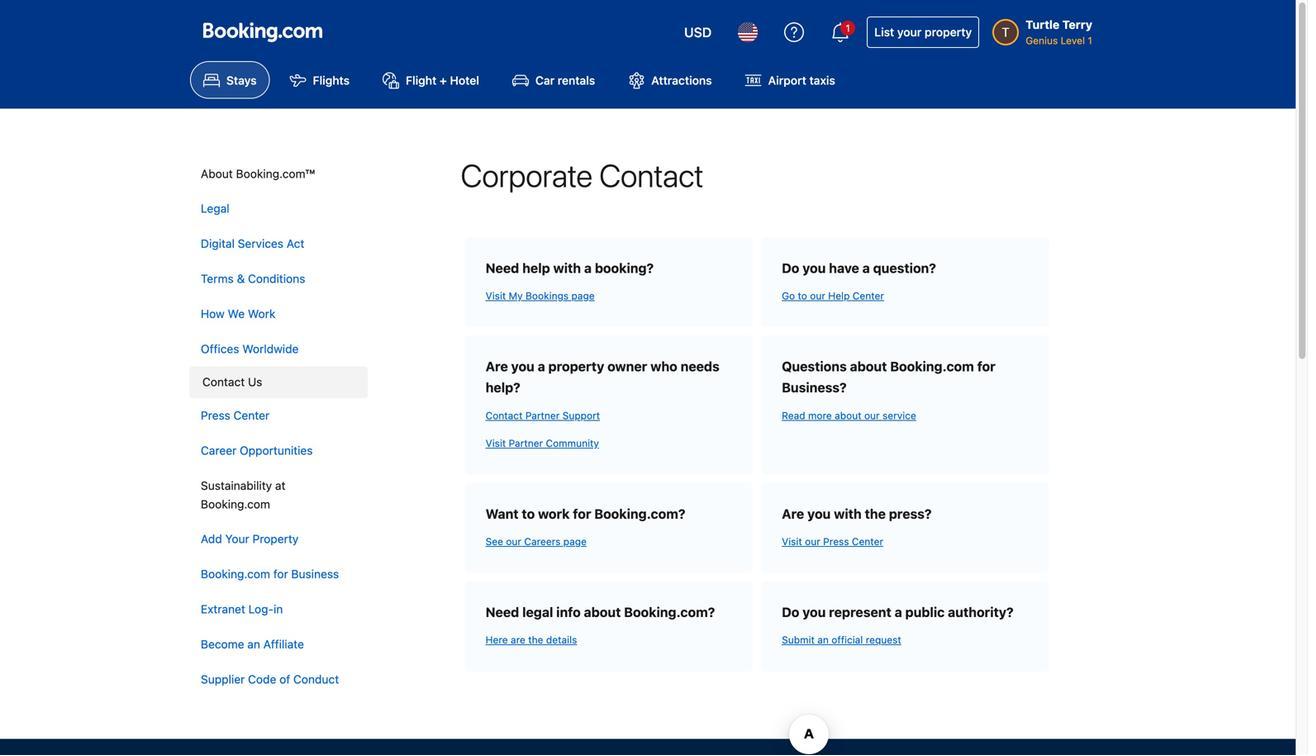 Task type: locate. For each thing, give the bounding box(es) containing it.
for inside the questions about booking.com for business?
[[978, 359, 996, 375]]

rentals
[[558, 73, 595, 87]]

property inside are you a property owner who needs help?
[[549, 359, 605, 375]]

flight + hotel link
[[370, 61, 493, 99]]

service
[[883, 410, 917, 421]]

with up visit our press center
[[834, 506, 862, 522]]

do up go
[[782, 260, 800, 276]]

for for work
[[573, 506, 591, 522]]

booking.com for business link
[[189, 557, 364, 592]]

go
[[782, 290, 795, 302]]

usd
[[685, 24, 712, 40]]

0 vertical spatial partner
[[526, 410, 560, 421]]

a inside are you a property owner who needs help?
[[538, 359, 545, 375]]

0 vertical spatial contact
[[600, 157, 704, 194]]

property
[[253, 532, 299, 546]]

booking.com for business
[[201, 568, 339, 581]]

corporate contact
[[461, 157, 704, 194]]

booking.com? for need legal info about booking.com?
[[624, 605, 715, 621]]

extranet
[[201, 603, 245, 616]]

about up read more about our service
[[850, 359, 887, 375]]

terms & conditions link
[[189, 262, 364, 297]]

at
[[275, 479, 286, 493]]

1 vertical spatial booking.com?
[[624, 605, 715, 621]]

1 vertical spatial center
[[234, 409, 270, 422]]

center down are you with the press? at bottom right
[[852, 536, 884, 548]]

are inside are you a property owner who needs help?
[[486, 359, 508, 375]]

booking.com down "sustainability"
[[201, 497, 270, 511]]

our
[[810, 290, 826, 302], [865, 410, 880, 421], [506, 536, 522, 548], [805, 536, 821, 548]]

1 do from the top
[[782, 260, 800, 276]]

visit for are
[[782, 536, 802, 548]]

press?
[[889, 506, 932, 522]]

the inside here are the details link
[[528, 635, 544, 646]]

how we work
[[201, 307, 276, 321]]

your
[[898, 25, 922, 39]]

booking.com online hotel reservations image
[[203, 22, 322, 42]]

affiliate
[[263, 638, 304, 651]]

with right help
[[553, 260, 581, 276]]

help?
[[486, 380, 521, 396]]

digital services act link
[[189, 227, 364, 262]]

1 need from the top
[[486, 260, 519, 276]]

1 horizontal spatial property
[[925, 25, 972, 39]]

contact for contact us
[[203, 375, 245, 389]]

0 horizontal spatial an
[[247, 638, 260, 651]]

1 vertical spatial visit
[[486, 438, 506, 449]]

center down do you have a question?
[[853, 290, 884, 302]]

page for for
[[564, 536, 587, 548]]

are up visit our press center
[[782, 506, 805, 522]]

booking.com inside the questions about booking.com for business?
[[890, 359, 974, 375]]

booking?
[[595, 260, 654, 276]]

flights link
[[277, 61, 363, 99]]

0 vertical spatial to
[[798, 290, 808, 302]]

the left press?
[[865, 506, 886, 522]]

a for do you have a question?
[[863, 260, 870, 276]]

authority?
[[948, 605, 1014, 621]]

about
[[201, 167, 233, 180]]

to
[[798, 290, 808, 302], [522, 506, 535, 522]]

about up here are the details link
[[584, 605, 621, 621]]

are
[[486, 359, 508, 375], [782, 506, 805, 522]]

contact for contact partner support
[[486, 410, 523, 421]]

1 horizontal spatial press
[[823, 536, 849, 548]]

navigation containing about booking.com™
[[189, 156, 368, 697]]

you for a
[[511, 359, 535, 375]]

do
[[782, 260, 800, 276], [782, 605, 800, 621]]

opportunities
[[240, 444, 313, 458]]

1 horizontal spatial 1
[[1088, 35, 1093, 46]]

our left help
[[810, 290, 826, 302]]

our right see
[[506, 536, 522, 548]]

the
[[865, 506, 886, 522], [528, 635, 544, 646]]

visit
[[486, 290, 506, 302], [486, 438, 506, 449], [782, 536, 802, 548]]

page
[[572, 290, 595, 302], [564, 536, 587, 548]]

0 vertical spatial the
[[865, 506, 886, 522]]

0 vertical spatial center
[[853, 290, 884, 302]]

are for are you with the press?
[[782, 506, 805, 522]]

an
[[818, 635, 829, 646], [247, 638, 260, 651]]

visit inside 'link'
[[486, 290, 506, 302]]

0 horizontal spatial contact
[[203, 375, 245, 389]]

sustainability at booking.com
[[201, 479, 286, 511]]

digital services act
[[201, 237, 305, 251]]

are for are you a property owner who needs help?
[[486, 359, 508, 375]]

booking.com for at
[[201, 497, 270, 511]]

1 vertical spatial do
[[782, 605, 800, 621]]

flight + hotel
[[406, 73, 479, 87]]

contact partner support link
[[486, 399, 732, 426]]

property right your
[[925, 25, 972, 39]]

2 vertical spatial visit
[[782, 536, 802, 548]]

want to work for booking.com?
[[486, 506, 686, 522]]

center down us
[[234, 409, 270, 422]]

visit my bookings page
[[486, 290, 595, 302]]

add your property
[[201, 532, 299, 546]]

0 vertical spatial booking.com?
[[595, 506, 686, 522]]

2 do from the top
[[782, 605, 800, 621]]

center
[[853, 290, 884, 302], [234, 409, 270, 422], [852, 536, 884, 548]]

business?
[[782, 380, 847, 396]]

0 vertical spatial press
[[201, 409, 230, 422]]

page inside visit my bookings page 'link'
[[572, 290, 595, 302]]

official
[[832, 635, 863, 646]]

careers
[[524, 536, 561, 548]]

partner down contact partner support
[[509, 438, 543, 449]]

property up the support at the left bottom
[[549, 359, 605, 375]]

list your property
[[875, 25, 972, 39]]

2 vertical spatial center
[[852, 536, 884, 548]]

0 horizontal spatial to
[[522, 506, 535, 522]]

1 right level
[[1088, 35, 1093, 46]]

services
[[238, 237, 284, 251]]

0 vertical spatial booking.com
[[890, 359, 974, 375]]

a for need help with a booking?
[[584, 260, 592, 276]]

you for with
[[808, 506, 831, 522]]

flight
[[406, 73, 437, 87]]

digital
[[201, 237, 235, 251]]

press down are you with the press? at bottom right
[[823, 536, 849, 548]]

0 vertical spatial do
[[782, 260, 800, 276]]

booking.com? up see our careers page link
[[595, 506, 686, 522]]

genius
[[1026, 35, 1058, 46]]

press up career
[[201, 409, 230, 422]]

2 horizontal spatial for
[[978, 359, 996, 375]]

visit left my
[[486, 290, 506, 302]]

a
[[584, 260, 592, 276], [863, 260, 870, 276], [538, 359, 545, 375], [895, 605, 902, 621]]

a up submit an official request "link"
[[895, 605, 902, 621]]

here are the details link
[[486, 623, 732, 651]]

about right more
[[835, 410, 862, 421]]

2 need from the top
[[486, 605, 519, 621]]

an left the official
[[818, 635, 829, 646]]

0 horizontal spatial with
[[553, 260, 581, 276]]

you up submit
[[803, 605, 826, 621]]

here are the details
[[486, 635, 577, 646]]

do for do you represent a public authority?
[[782, 605, 800, 621]]

booking.com down your at the bottom left of page
[[201, 568, 270, 581]]

1 horizontal spatial to
[[798, 290, 808, 302]]

0 horizontal spatial for
[[273, 568, 288, 581]]

0 vertical spatial for
[[978, 359, 996, 375]]

extranet log-in
[[201, 603, 283, 616]]

the right are
[[528, 635, 544, 646]]

for for booking.com
[[978, 359, 996, 375]]

2 horizontal spatial contact
[[600, 157, 704, 194]]

0 horizontal spatial property
[[549, 359, 605, 375]]

1 vertical spatial for
[[573, 506, 591, 522]]

you up visit our press center
[[808, 506, 831, 522]]

visit my bookings page link
[[486, 279, 732, 307]]

to left "work"
[[522, 506, 535, 522]]

1 horizontal spatial an
[[818, 635, 829, 646]]

terry
[[1063, 18, 1093, 31]]

1 vertical spatial to
[[522, 506, 535, 522]]

booking.com inside sustainability at booking.com
[[201, 497, 270, 511]]

page for a
[[572, 290, 595, 302]]

0 horizontal spatial the
[[528, 635, 544, 646]]

booking.com? up here are the details link
[[624, 605, 715, 621]]

you up help?
[[511, 359, 535, 375]]

questions
[[782, 359, 847, 375]]

2 vertical spatial for
[[273, 568, 288, 581]]

0 vertical spatial page
[[572, 290, 595, 302]]

1 vertical spatial property
[[549, 359, 605, 375]]

do up submit
[[782, 605, 800, 621]]

offices worldwide link
[[189, 332, 364, 367]]

0 vertical spatial with
[[553, 260, 581, 276]]

support
[[563, 410, 600, 421]]

1 vertical spatial the
[[528, 635, 544, 646]]

0 horizontal spatial 1
[[846, 22, 851, 34]]

need
[[486, 260, 519, 276], [486, 605, 519, 621]]

a right have at the right top of page
[[863, 260, 870, 276]]

1 vertical spatial page
[[564, 536, 587, 548]]

1 horizontal spatial for
[[573, 506, 591, 522]]

an inside navigation
[[247, 638, 260, 651]]

need legal info about booking.com?
[[486, 605, 715, 621]]

you left have at the right top of page
[[803, 260, 826, 276]]

page inside see our careers page link
[[564, 536, 587, 548]]

2 vertical spatial contact
[[486, 410, 523, 421]]

page down need help with a booking?
[[572, 290, 595, 302]]

booking.com up read more about our service link
[[890, 359, 974, 375]]

partner
[[526, 410, 560, 421], [509, 438, 543, 449]]

navigation
[[189, 156, 368, 697]]

page down want to work for booking.com?
[[564, 536, 587, 548]]

partner up visit partner community
[[526, 410, 560, 421]]

questions about booking.com for business?
[[782, 359, 996, 396]]

need up here
[[486, 605, 519, 621]]

1 left list
[[846, 22, 851, 34]]

more
[[808, 410, 832, 421]]

1
[[846, 22, 851, 34], [1088, 35, 1093, 46]]

need for need legal info about booking.com?
[[486, 605, 519, 621]]

need up my
[[486, 260, 519, 276]]

owner
[[608, 359, 648, 375]]

0 horizontal spatial are
[[486, 359, 508, 375]]

1 vertical spatial 1
[[1088, 35, 1093, 46]]

1 vertical spatial booking.com
[[201, 497, 270, 511]]

need for need help with a booking?
[[486, 260, 519, 276]]

0 vertical spatial 1
[[846, 22, 851, 34]]

1 horizontal spatial with
[[834, 506, 862, 522]]

an for official
[[818, 635, 829, 646]]

1 horizontal spatial the
[[865, 506, 886, 522]]

are up help?
[[486, 359, 508, 375]]

an inside "link"
[[818, 635, 829, 646]]

to right go
[[798, 290, 808, 302]]

1 horizontal spatial are
[[782, 506, 805, 522]]

0 vertical spatial visit
[[486, 290, 506, 302]]

0 vertical spatial about
[[850, 359, 887, 375]]

1 horizontal spatial contact
[[486, 410, 523, 421]]

visit down are you with the press? at bottom right
[[782, 536, 802, 548]]

1 vertical spatial partner
[[509, 438, 543, 449]]

1 vertical spatial contact
[[203, 375, 245, 389]]

1 vertical spatial are
[[782, 506, 805, 522]]

1 vertical spatial with
[[834, 506, 862, 522]]

booking.com for about
[[890, 359, 974, 375]]

terms & conditions
[[201, 272, 305, 286]]

visit down contact partner support
[[486, 438, 506, 449]]

0 vertical spatial are
[[486, 359, 508, 375]]

visit for need
[[486, 290, 506, 302]]

submit an official request link
[[782, 623, 1029, 651]]

0 vertical spatial need
[[486, 260, 519, 276]]

you inside are you a property owner who needs help?
[[511, 359, 535, 375]]

an left the affiliate
[[247, 638, 260, 651]]

a up contact partner support
[[538, 359, 545, 375]]

us
[[248, 375, 262, 389]]

1 vertical spatial need
[[486, 605, 519, 621]]

a up visit my bookings page 'link'
[[584, 260, 592, 276]]

see
[[486, 536, 503, 548]]

career
[[201, 444, 237, 458]]

0 horizontal spatial press
[[201, 409, 230, 422]]



Task type: describe. For each thing, give the bounding box(es) containing it.
conditions
[[248, 272, 305, 286]]

car rentals
[[536, 73, 595, 87]]

2 vertical spatial about
[[584, 605, 621, 621]]

become an affiliate
[[201, 638, 304, 651]]

become
[[201, 638, 244, 651]]

details
[[546, 635, 577, 646]]

business
[[291, 568, 339, 581]]

contact us
[[203, 375, 262, 389]]

partner for contact
[[526, 410, 560, 421]]

turtle terry genius level 1
[[1026, 18, 1093, 46]]

legal link
[[189, 192, 364, 227]]

airport taxis
[[768, 73, 836, 87]]

career opportunities
[[201, 444, 313, 458]]

flights
[[313, 73, 350, 87]]

public
[[906, 605, 945, 621]]

list your property link
[[867, 17, 980, 48]]

extranet log-in link
[[189, 592, 364, 627]]

read more about our service link
[[782, 399, 1029, 426]]

for inside navigation
[[273, 568, 288, 581]]

supplier code of conduct
[[201, 673, 339, 686]]

you for represent
[[803, 605, 826, 621]]

1 inside 1 button
[[846, 22, 851, 34]]

1 button
[[821, 12, 861, 52]]

do you have a question?
[[782, 260, 936, 276]]

work
[[538, 506, 570, 522]]

about inside the questions about booking.com for business?
[[850, 359, 887, 375]]

turtle
[[1026, 18, 1060, 31]]

booking.com™
[[236, 167, 315, 180]]

2 vertical spatial booking.com
[[201, 568, 270, 581]]

bookings
[[526, 290, 569, 302]]

stays link
[[190, 61, 270, 99]]

corporate
[[461, 157, 593, 194]]

need help with a booking?
[[486, 260, 654, 276]]

go to our help center
[[782, 290, 884, 302]]

have
[[829, 260, 860, 276]]

my
[[509, 290, 523, 302]]

sustainability
[[201, 479, 272, 493]]

we
[[228, 307, 245, 321]]

work
[[248, 307, 276, 321]]

submit an official request
[[782, 635, 902, 646]]

about booking.com™ link
[[189, 156, 364, 192]]

offices worldwide
[[201, 342, 299, 356]]

career opportunities link
[[189, 434, 364, 469]]

list
[[875, 25, 895, 39]]

read
[[782, 410, 806, 421]]

info
[[556, 605, 581, 621]]

act
[[287, 237, 305, 251]]

about booking.com™
[[201, 167, 315, 180]]

are you a property owner who needs help?
[[486, 359, 720, 396]]

with for help
[[553, 260, 581, 276]]

our down are you with the press? at bottom right
[[805, 536, 821, 548]]

an for affiliate
[[247, 638, 260, 651]]

you for have
[[803, 260, 826, 276]]

airport taxis link
[[732, 61, 849, 99]]

are you with the press?
[[782, 506, 932, 522]]

legal
[[523, 605, 553, 621]]

question?
[[873, 260, 936, 276]]

go to our help center link
[[782, 279, 1029, 307]]

stays
[[226, 73, 257, 87]]

1 inside the turtle terry genius level 1
[[1088, 35, 1093, 46]]

are
[[511, 635, 526, 646]]

1 vertical spatial press
[[823, 536, 849, 548]]

help
[[829, 290, 850, 302]]

car
[[536, 73, 555, 87]]

to for our
[[798, 290, 808, 302]]

partner for visit
[[509, 438, 543, 449]]

level
[[1061, 35, 1085, 46]]

see our careers page
[[486, 536, 587, 548]]

do you represent a public authority?
[[782, 605, 1014, 621]]

0 vertical spatial property
[[925, 25, 972, 39]]

visit our press center link
[[782, 525, 1029, 553]]

add
[[201, 532, 222, 546]]

&
[[237, 272, 245, 286]]

read more about our service
[[782, 410, 917, 421]]

press center link
[[189, 399, 364, 434]]

represent
[[829, 605, 892, 621]]

submit
[[782, 635, 815, 646]]

of
[[280, 673, 290, 686]]

1 vertical spatial about
[[835, 410, 862, 421]]

booking.com? for want to work for booking.com?
[[595, 506, 686, 522]]

become an affiliate link
[[189, 627, 364, 662]]

how
[[201, 307, 225, 321]]

do for do you have a question?
[[782, 260, 800, 276]]

visit partner community link
[[486, 426, 732, 454]]

worldwide
[[242, 342, 299, 356]]

with for you
[[834, 506, 862, 522]]

to for work
[[522, 506, 535, 522]]

community
[[546, 438, 599, 449]]

a for do you represent a public authority?
[[895, 605, 902, 621]]

taxis
[[810, 73, 836, 87]]

your
[[225, 532, 249, 546]]

supplier code of conduct link
[[189, 662, 364, 697]]

attractions
[[652, 73, 712, 87]]

press center
[[201, 409, 270, 422]]

who
[[651, 359, 678, 375]]

center inside navigation
[[234, 409, 270, 422]]

contact partner support
[[486, 410, 600, 421]]

want
[[486, 506, 519, 522]]

conduct
[[293, 673, 339, 686]]

our left the service
[[865, 410, 880, 421]]



Task type: vqa. For each thing, say whether or not it's contained in the screenshot.


